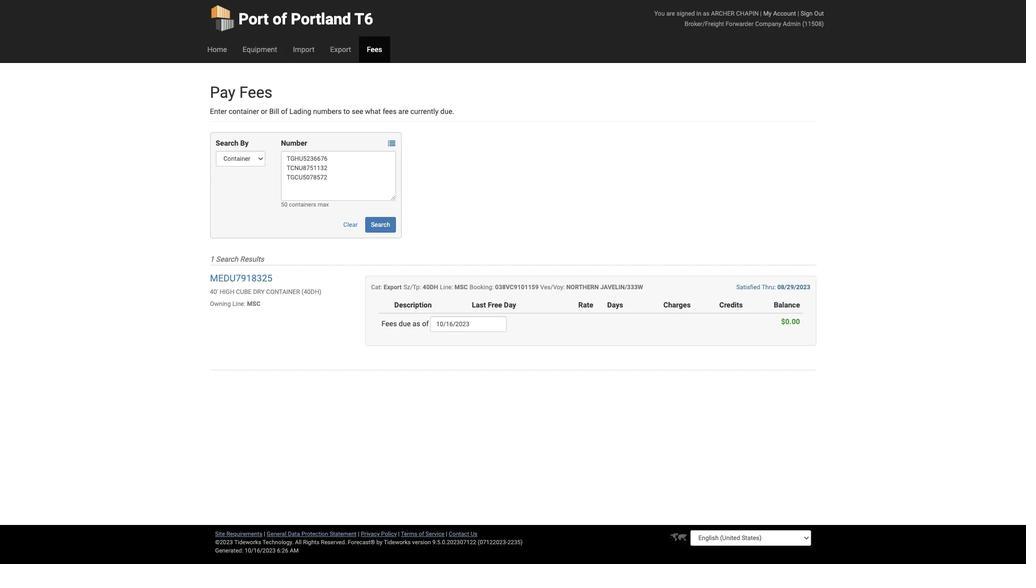 Task type: describe. For each thing, give the bounding box(es) containing it.
pay
[[210, 83, 236, 102]]

clear
[[344, 221, 358, 229]]

privacy policy link
[[361, 531, 397, 538]]

1 horizontal spatial line:
[[440, 284, 453, 291]]

line: inside "medu7918325 40' high cube dry container (40dh) owning line: msc"
[[233, 300, 246, 308]]

dry
[[253, 288, 265, 296]]

medu7918325
[[210, 273, 273, 284]]

general data protection statement link
[[267, 531, 357, 538]]

results
[[240, 255, 264, 263]]

my
[[764, 10, 772, 17]]

search by
[[216, 139, 249, 147]]

Number text field
[[281, 151, 396, 201]]

chapin
[[737, 10, 759, 17]]

protection
[[302, 531, 328, 538]]

satisfied
[[737, 284, 761, 291]]

ves/voy:
[[541, 284, 565, 291]]

40'
[[210, 288, 218, 296]]

equipment button
[[235, 36, 285, 62]]

cat:
[[371, 284, 382, 291]]

admin
[[783, 20, 801, 28]]

privacy
[[361, 531, 380, 538]]

container
[[229, 107, 259, 116]]

terms
[[401, 531, 418, 538]]

1 search results
[[210, 255, 264, 263]]

fees button
[[359, 36, 390, 62]]

javelin/333w
[[601, 284, 643, 291]]

rate
[[579, 301, 594, 309]]

| left sign
[[798, 10, 800, 17]]

broker/freight
[[685, 20, 725, 28]]

cat: export sz/tp: 40dh line: msc booking: 038vc9101159 ves/voy: northern javelin/333w
[[371, 284, 643, 291]]

forwarder
[[726, 20, 754, 28]]

terms of service link
[[401, 531, 445, 538]]

description
[[395, 301, 432, 309]]

port of portland t6
[[239, 10, 373, 28]]

of right bill
[[281, 107, 288, 116]]

numbers
[[313, 107, 342, 116]]

enter container or bill of lading numbers to see what fees are currently due.
[[210, 107, 455, 116]]

| left general
[[264, 531, 265, 538]]

max
[[318, 201, 329, 208]]

medu7918325 40' high cube dry container (40dh) owning line: msc
[[210, 273, 322, 308]]

general
[[267, 531, 287, 538]]

export button
[[323, 36, 359, 62]]

statement
[[330, 531, 357, 538]]

portland
[[291, 10, 351, 28]]

(07122023-
[[478, 539, 508, 546]]

requirements
[[227, 531, 263, 538]]

equipment
[[243, 45, 277, 54]]

version
[[412, 539, 431, 546]]

10/16/2023
[[245, 548, 276, 554]]

50
[[281, 201, 288, 208]]

search for search by
[[216, 139, 239, 147]]

pay fees
[[210, 83, 273, 102]]

satisfied thru: 08/29/2023
[[737, 284, 811, 291]]

containers
[[289, 201, 316, 208]]

home button
[[200, 36, 235, 62]]

t6
[[355, 10, 373, 28]]

of inside the site requirements | general data protection statement | privacy policy | terms of service | contact us ©2023 tideworks technology. all rights reserved. forecast® by tideworks version 9.5.0.202307122 (07122023-2235) generated: 10/16/2023 6:26 am
[[419, 531, 424, 538]]

all
[[295, 539, 302, 546]]

msc inside "medu7918325 40' high cube dry container (40dh) owning line: msc"
[[247, 300, 261, 308]]

us
[[471, 531, 478, 538]]

cube
[[236, 288, 252, 296]]

| left my on the top right of the page
[[761, 10, 762, 17]]

of inside "link"
[[273, 10, 287, 28]]

port of portland t6 link
[[210, 0, 373, 36]]

©2023 tideworks
[[215, 539, 261, 546]]

1 horizontal spatial export
[[384, 284, 402, 291]]

out
[[815, 10, 824, 17]]

lading
[[290, 107, 311, 116]]

40dh
[[423, 284, 438, 291]]

last
[[472, 301, 486, 309]]

policy
[[381, 531, 397, 538]]

day
[[504, 301, 516, 309]]

9.5.0.202307122
[[433, 539, 477, 546]]



Task type: vqa. For each thing, say whether or not it's contained in the screenshot.
Marine
no



Task type: locate. For each thing, give the bounding box(es) containing it.
clear button
[[338, 217, 364, 233]]

port
[[239, 10, 269, 28]]

export right 'cat:'
[[384, 284, 402, 291]]

container
[[266, 288, 300, 296]]

(40dh)
[[302, 288, 322, 296]]

you are signed in as archer chapin | my account | sign out broker/freight forwarder company admin (11508)
[[655, 10, 824, 28]]

days
[[607, 301, 623, 309]]

high
[[220, 288, 235, 296]]

site requirements | general data protection statement | privacy policy | terms of service | contact us ©2023 tideworks technology. all rights reserved. forecast® by tideworks version 9.5.0.202307122 (07122023-2235) generated: 10/16/2023 6:26 am
[[215, 531, 523, 554]]

| up tideworks
[[398, 531, 400, 538]]

50 containers max
[[281, 201, 329, 208]]

credits
[[720, 301, 743, 309]]

enter
[[210, 107, 227, 116]]

fees left due
[[382, 319, 397, 328]]

2 vertical spatial fees
[[382, 319, 397, 328]]

are right fees
[[399, 107, 409, 116]]

signed
[[677, 10, 695, 17]]

fees up or
[[239, 83, 273, 102]]

1 vertical spatial are
[[399, 107, 409, 116]]

1 vertical spatial line:
[[233, 300, 246, 308]]

are inside "you are signed in as archer chapin | my account | sign out broker/freight forwarder company admin (11508)"
[[667, 10, 675, 17]]

export left the fees dropdown button
[[330, 45, 351, 54]]

0 horizontal spatial are
[[399, 107, 409, 116]]

(11508)
[[803, 20, 824, 28]]

owning
[[210, 300, 231, 308]]

0 horizontal spatial as
[[413, 319, 420, 328]]

see
[[352, 107, 363, 116]]

northern
[[567, 284, 599, 291]]

rights
[[303, 539, 320, 546]]

1
[[210, 255, 214, 263]]

bill
[[269, 107, 279, 116]]

1 vertical spatial msc
[[247, 300, 261, 308]]

1 vertical spatial as
[[413, 319, 420, 328]]

are right the you
[[667, 10, 675, 17]]

of right due
[[422, 319, 429, 328]]

fees for fees
[[367, 45, 382, 54]]

1 horizontal spatial as
[[703, 10, 710, 17]]

fees due as of
[[382, 319, 431, 328]]

of up version
[[419, 531, 424, 538]]

account
[[774, 10, 796, 17]]

1 horizontal spatial are
[[667, 10, 675, 17]]

contact
[[449, 531, 469, 538]]

search right 1
[[216, 255, 238, 263]]

or
[[261, 107, 268, 116]]

08/29/2023
[[778, 284, 811, 291]]

0 vertical spatial as
[[703, 10, 710, 17]]

0 vertical spatial line:
[[440, 284, 453, 291]]

0 vertical spatial search
[[216, 139, 239, 147]]

currently
[[411, 107, 439, 116]]

0 vertical spatial export
[[330, 45, 351, 54]]

| up the forecast®
[[358, 531, 360, 538]]

0 vertical spatial fees
[[367, 45, 382, 54]]

charges
[[664, 301, 691, 309]]

2235)
[[508, 539, 523, 546]]

sign out link
[[801, 10, 824, 17]]

msc left booking:
[[455, 284, 468, 291]]

data
[[288, 531, 300, 538]]

what
[[365, 107, 381, 116]]

$0.00
[[782, 318, 800, 326]]

search for search
[[371, 221, 390, 229]]

last free day
[[472, 301, 516, 309]]

reserved.
[[321, 539, 347, 546]]

1 vertical spatial export
[[384, 284, 402, 291]]

import
[[293, 45, 315, 54]]

1 vertical spatial fees
[[239, 83, 273, 102]]

archer
[[711, 10, 735, 17]]

as right in
[[703, 10, 710, 17]]

export inside popup button
[[330, 45, 351, 54]]

search right clear button
[[371, 221, 390, 229]]

number
[[281, 139, 307, 147]]

| up 9.5.0.202307122
[[446, 531, 448, 538]]

as right due
[[413, 319, 420, 328]]

fees for fees due as of
[[382, 319, 397, 328]]

in
[[697, 10, 702, 17]]

tideworks
[[384, 539, 411, 546]]

as inside "you are signed in as archer chapin | my account | sign out broker/freight forwarder company admin (11508)"
[[703, 10, 710, 17]]

2 vertical spatial search
[[216, 255, 238, 263]]

1 vertical spatial search
[[371, 221, 390, 229]]

of
[[273, 10, 287, 28], [281, 107, 288, 116], [422, 319, 429, 328], [419, 531, 424, 538]]

medu7918325 link
[[210, 273, 273, 284]]

search button
[[365, 217, 396, 233]]

search inside button
[[371, 221, 390, 229]]

site requirements link
[[215, 531, 263, 538]]

company
[[756, 20, 782, 28]]

|
[[761, 10, 762, 17], [798, 10, 800, 17], [264, 531, 265, 538], [358, 531, 360, 538], [398, 531, 400, 538], [446, 531, 448, 538]]

are
[[667, 10, 675, 17], [399, 107, 409, 116]]

to
[[344, 107, 350, 116]]

fees down the t6
[[367, 45, 382, 54]]

booking:
[[470, 284, 494, 291]]

0 horizontal spatial msc
[[247, 300, 261, 308]]

by
[[377, 539, 383, 546]]

am
[[290, 548, 299, 554]]

my account link
[[764, 10, 796, 17]]

technology.
[[263, 539, 294, 546]]

line: down cube
[[233, 300, 246, 308]]

generated:
[[215, 548, 243, 554]]

None text field
[[431, 317, 507, 332]]

0 vertical spatial are
[[667, 10, 675, 17]]

1 horizontal spatial msc
[[455, 284, 468, 291]]

balance
[[774, 301, 800, 309]]

show list image
[[388, 140, 396, 147]]

forecast®
[[348, 539, 375, 546]]

fees
[[383, 107, 397, 116]]

you
[[655, 10, 665, 17]]

6:26
[[277, 548, 288, 554]]

line: right 40dh
[[440, 284, 453, 291]]

search left by
[[216, 139, 239, 147]]

0 vertical spatial msc
[[455, 284, 468, 291]]

0 horizontal spatial line:
[[233, 300, 246, 308]]

038vc9101159
[[495, 284, 539, 291]]

0 horizontal spatial export
[[330, 45, 351, 54]]

line:
[[440, 284, 453, 291], [233, 300, 246, 308]]

thru:
[[762, 284, 776, 291]]

of right port
[[273, 10, 287, 28]]

fees inside dropdown button
[[367, 45, 382, 54]]

service
[[426, 531, 445, 538]]

contact us link
[[449, 531, 478, 538]]

as
[[703, 10, 710, 17], [413, 319, 420, 328]]

msc down "dry" on the bottom of the page
[[247, 300, 261, 308]]

home
[[207, 45, 227, 54]]

free
[[488, 301, 502, 309]]

export
[[330, 45, 351, 54], [384, 284, 402, 291]]



